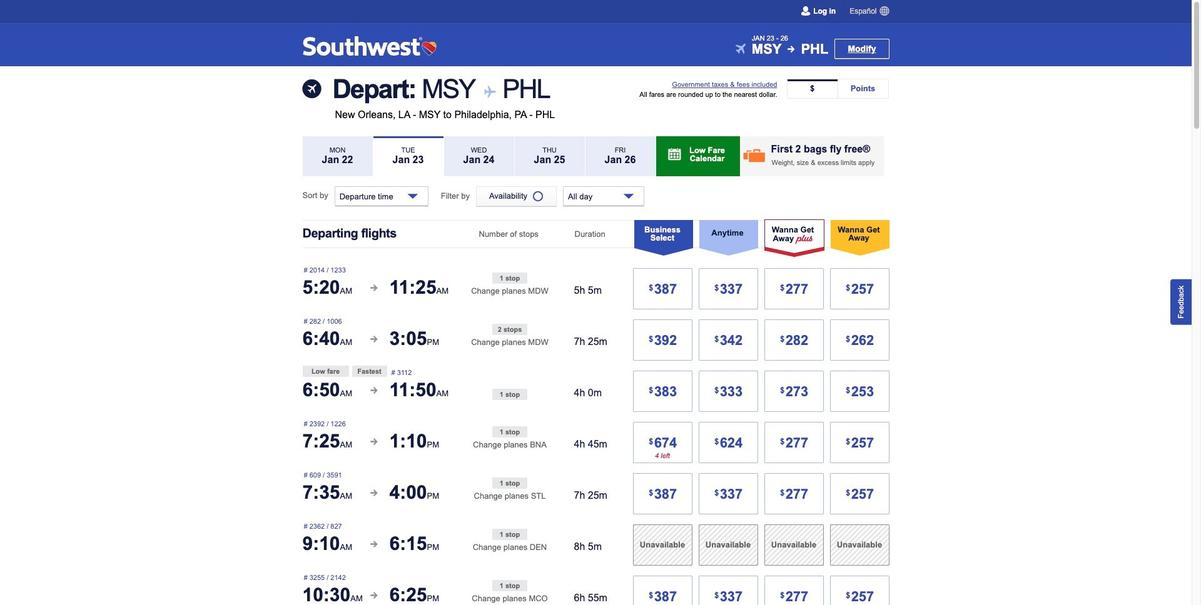 Task type: locate. For each thing, give the bounding box(es) containing it.
, this is the fastest flight element
[[352, 366, 387, 377]]

banner
[[0, 0, 1192, 66]]

1 vertical spatial to image
[[482, 85, 495, 98]]

list
[[787, 79, 889, 99]]

Sort results by text field
[[335, 186, 428, 206]]

0 horizontal spatial to image
[[482, 85, 495, 98]]

0 vertical spatial to image
[[788, 46, 795, 52]]

to image
[[788, 46, 795, 52], [482, 85, 495, 98]]

tue jan 23 element
[[373, 136, 443, 176]]

1 horizontal spatial to image
[[788, 46, 795, 52]]



Task type: vqa. For each thing, say whether or not it's contained in the screenshot.
to IMAGE to the bottom
yes



Task type: describe. For each thing, give the bounding box(es) containing it.
Display only available flights. button
[[476, 186, 557, 206]]

Filter by time of day text field
[[563, 186, 645, 206]]

, this is the lowest fare element
[[303, 366, 349, 377]]



